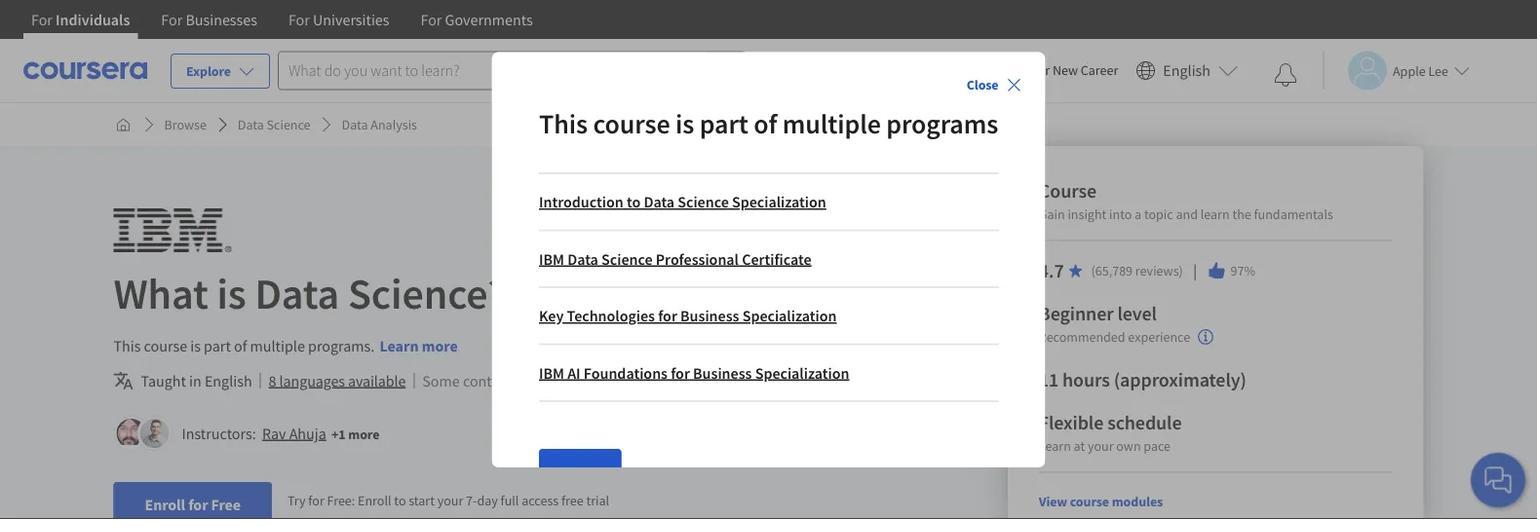 Task type: describe. For each thing, give the bounding box(es) containing it.
for for individuals
[[31, 10, 53, 29]]

day
[[477, 492, 498, 510]]

+1
[[331, 425, 346, 443]]

1 vertical spatial business
[[693, 364, 751, 383]]

part for programs.
[[204, 336, 231, 356]]

recommended
[[1039, 329, 1125, 346]]

97%
[[1231, 262, 1255, 280]]

4.7
[[1039, 259, 1064, 283]]

programs
[[886, 107, 998, 141]]

enroll inside button
[[145, 495, 185, 515]]

ok
[[570, 463, 590, 483]]

8 languages available
[[269, 371, 406, 391]]

is for this course is part of multiple programs
[[675, 107, 694, 141]]

languages
[[279, 371, 345, 391]]

english inside english button
[[1163, 61, 1211, 80]]

your inside flexible schedule learn at your own pace
[[1088, 438, 1114, 455]]

course for this course is part of multiple programs
[[593, 107, 670, 141]]

not
[[548, 371, 570, 391]]

for for businesses
[[161, 10, 182, 29]]

view course modules
[[1039, 493, 1163, 511]]

multiple for programs.
[[250, 336, 305, 356]]

enroll for free
[[145, 495, 241, 515]]

close
[[967, 76, 999, 94]]

browse link
[[156, 107, 214, 142]]

course gain insight into a topic and learn the fundamentals
[[1039, 179, 1333, 223]]

find
[[996, 61, 1021, 79]]

alex aklson image
[[140, 419, 169, 448]]

1 vertical spatial to
[[394, 492, 406, 510]]

for governments
[[421, 10, 533, 29]]

programs.
[[308, 336, 375, 356]]

for universities
[[288, 10, 389, 29]]

trial
[[586, 492, 609, 510]]

1 vertical spatial english
[[205, 371, 252, 391]]

access
[[522, 492, 559, 510]]

universities
[[313, 10, 389, 29]]

may
[[516, 371, 544, 391]]

this course is part of multiple programs
[[539, 107, 998, 141]]

for right foundations
[[670, 364, 689, 383]]

enroll for free button
[[114, 482, 272, 520]]

new
[[1053, 61, 1078, 79]]

for for governments
[[421, 10, 442, 29]]

learn more button
[[380, 334, 458, 358]]

introduction to data science specialization
[[539, 193, 826, 212]]

part for programs
[[699, 107, 748, 141]]

view
[[1039, 493, 1067, 511]]

what is data science?
[[114, 266, 506, 320]]

introduction to data science specialization link
[[539, 193, 826, 212]]

7-
[[466, 492, 477, 510]]

available
[[348, 371, 406, 391]]

1 horizontal spatial enroll
[[358, 492, 391, 510]]

some
[[422, 371, 460, 391]]

businesses
[[186, 10, 257, 29]]

at
[[1074, 438, 1085, 455]]

free
[[211, 495, 241, 515]]

this course is part of multiple programs. learn more
[[114, 336, 458, 356]]

(65,789
[[1091, 262, 1133, 280]]

governments
[[445, 10, 533, 29]]

for inside button
[[188, 495, 208, 515]]

multiple for programs
[[782, 107, 880, 141]]

analysis
[[371, 116, 417, 134]]

specialization for introduction to data science specialization
[[732, 193, 826, 212]]

fundamentals
[[1254, 206, 1333, 223]]

for individuals
[[31, 10, 130, 29]]

data right the browse
[[238, 116, 264, 134]]

some content may not be translated
[[422, 371, 658, 391]]

individuals
[[56, 10, 130, 29]]

this course is part of multiple programs dialog
[[492, 52, 1045, 520]]

data science link
[[230, 107, 318, 142]]

for for universities
[[288, 10, 310, 29]]

browse
[[164, 116, 206, 134]]

insight
[[1068, 206, 1107, 223]]

science?
[[348, 266, 506, 320]]

level
[[1117, 302, 1157, 326]]

this for this course is part of multiple programs
[[539, 107, 587, 141]]

experience
[[1128, 329, 1190, 346]]

beginner
[[1039, 302, 1114, 326]]

this for this course is part of multiple programs. learn more
[[114, 336, 141, 356]]

1 horizontal spatial science
[[601, 250, 652, 269]]

technologies
[[566, 307, 655, 326]]

introduction
[[539, 193, 623, 212]]

the
[[1232, 206, 1251, 223]]

2 vertical spatial specialization
[[755, 364, 849, 383]]

ibm ai foundations for business specialization
[[539, 364, 849, 383]]

more inside the instructors: rav ahuja +1 more
[[348, 425, 379, 443]]

(approximately)
[[1114, 368, 1247, 392]]

gain
[[1039, 206, 1065, 223]]

key technologies for business specialization link
[[539, 307, 836, 326]]

ok button
[[539, 450, 621, 496]]

and
[[1176, 206, 1198, 223]]

start
[[409, 492, 435, 510]]

translated
[[592, 371, 658, 391]]

professional
[[655, 250, 738, 269]]

of for programs
[[753, 107, 777, 141]]

reviews)
[[1135, 262, 1183, 280]]



Task type: locate. For each thing, give the bounding box(es) containing it.
banner navigation
[[16, 0, 548, 39]]

this inside dialog
[[539, 107, 587, 141]]

0 horizontal spatial part
[[204, 336, 231, 356]]

science
[[267, 116, 311, 134], [677, 193, 728, 212], [601, 250, 652, 269]]

key technologies for business specialization
[[539, 307, 836, 326]]

0 vertical spatial learn
[[380, 336, 419, 356]]

business
[[680, 307, 739, 326], [693, 364, 751, 383]]

1 vertical spatial course
[[144, 336, 187, 356]]

course up taught on the bottom
[[144, 336, 187, 356]]

2 vertical spatial course
[[1070, 493, 1109, 511]]

2 vertical spatial your
[[437, 492, 463, 510]]

your
[[1024, 61, 1050, 79], [1088, 438, 1114, 455], [437, 492, 463, 510]]

multiple inside dialog
[[782, 107, 880, 141]]

8 languages available button
[[269, 369, 406, 393]]

0 vertical spatial more
[[422, 336, 458, 356]]

ibm data science professional certificate link
[[539, 250, 811, 269]]

1 horizontal spatial is
[[217, 266, 246, 320]]

learn
[[1201, 206, 1230, 223]]

1 for from the left
[[31, 10, 53, 29]]

try
[[287, 492, 306, 510]]

None search field
[[278, 51, 746, 90]]

data analysis link
[[334, 107, 425, 142]]

english right career
[[1163, 61, 1211, 80]]

enroll
[[358, 492, 391, 510], [145, 495, 185, 515]]

topic
[[1144, 206, 1173, 223]]

of for programs.
[[234, 336, 247, 356]]

for left free
[[188, 495, 208, 515]]

2 horizontal spatial course
[[1070, 493, 1109, 511]]

taught in english
[[141, 371, 252, 391]]

certificate
[[741, 250, 811, 269]]

career
[[1081, 61, 1118, 79]]

for
[[658, 307, 677, 326], [670, 364, 689, 383], [308, 492, 324, 510], [188, 495, 208, 515]]

enroll right free:
[[358, 492, 391, 510]]

1 vertical spatial ibm
[[539, 364, 564, 383]]

home image
[[116, 117, 131, 133]]

1 vertical spatial more
[[348, 425, 379, 443]]

data down introduction
[[567, 250, 598, 269]]

0 vertical spatial course
[[593, 107, 670, 141]]

1 vertical spatial specialization
[[742, 307, 836, 326]]

0 horizontal spatial is
[[190, 336, 201, 356]]

0 horizontal spatial to
[[394, 492, 406, 510]]

ibm left ai
[[539, 364, 564, 383]]

your right at
[[1088, 438, 1114, 455]]

learn
[[380, 336, 419, 356], [1039, 438, 1071, 455]]

0 vertical spatial ibm
[[539, 250, 564, 269]]

2 horizontal spatial science
[[677, 193, 728, 212]]

ai
[[567, 364, 580, 383]]

course for this course is part of multiple programs. learn more
[[144, 336, 187, 356]]

schedule
[[1107, 411, 1182, 435]]

part up taught in english
[[204, 336, 231, 356]]

1 horizontal spatial to
[[626, 193, 640, 212]]

show notifications image
[[1274, 63, 1297, 87]]

8
[[269, 371, 276, 391]]

1 horizontal spatial this
[[539, 107, 587, 141]]

4 for from the left
[[421, 10, 442, 29]]

0 horizontal spatial multiple
[[250, 336, 305, 356]]

1 horizontal spatial your
[[1024, 61, 1050, 79]]

course up introduction
[[593, 107, 670, 141]]

of inside dialog
[[753, 107, 777, 141]]

0 vertical spatial multiple
[[782, 107, 880, 141]]

learn up available
[[380, 336, 419, 356]]

11 hours (approximately)
[[1039, 368, 1247, 392]]

0 vertical spatial business
[[680, 307, 739, 326]]

1 vertical spatial multiple
[[250, 336, 305, 356]]

hours
[[1062, 368, 1110, 392]]

0 vertical spatial of
[[753, 107, 777, 141]]

0 vertical spatial this
[[539, 107, 587, 141]]

is up the in
[[190, 336, 201, 356]]

pace
[[1144, 438, 1171, 455]]

course for view course modules
[[1070, 493, 1109, 511]]

1 ibm from the top
[[539, 250, 564, 269]]

rav ahuja link
[[262, 424, 326, 443]]

0 vertical spatial science
[[267, 116, 311, 134]]

specialization
[[732, 193, 826, 212], [742, 307, 836, 326], [755, 364, 849, 383]]

for left individuals
[[31, 10, 53, 29]]

science left data analysis link
[[267, 116, 311, 134]]

0 horizontal spatial science
[[267, 116, 311, 134]]

data up ibm data science professional certificate
[[643, 193, 674, 212]]

english button
[[1128, 39, 1246, 102]]

english
[[1163, 61, 1211, 80], [205, 371, 252, 391]]

course inside dialog
[[593, 107, 670, 141]]

key
[[539, 307, 563, 326]]

more up 'some'
[[422, 336, 458, 356]]

for left 'universities'
[[288, 10, 310, 29]]

your left 7-
[[437, 492, 463, 510]]

1 horizontal spatial more
[[422, 336, 458, 356]]

into
[[1109, 206, 1132, 223]]

ahuja
[[289, 424, 326, 443]]

course
[[1039, 179, 1096, 203]]

multiple
[[782, 107, 880, 141], [250, 336, 305, 356]]

course right view
[[1070, 493, 1109, 511]]

1 vertical spatial science
[[677, 193, 728, 212]]

more right +1
[[348, 425, 379, 443]]

enroll left free
[[145, 495, 185, 515]]

0 horizontal spatial more
[[348, 425, 379, 443]]

0 vertical spatial is
[[675, 107, 694, 141]]

to
[[626, 193, 640, 212], [394, 492, 406, 510]]

to left start on the left of page
[[394, 492, 406, 510]]

view course modules link
[[1039, 493, 1163, 511]]

foundations
[[583, 364, 667, 383]]

1 vertical spatial your
[[1088, 438, 1114, 455]]

to right introduction
[[626, 193, 640, 212]]

rav
[[262, 424, 286, 443]]

ibm for ibm data science professional certificate
[[539, 250, 564, 269]]

0 horizontal spatial your
[[437, 492, 463, 510]]

a
[[1135, 206, 1142, 223]]

1 vertical spatial part
[[204, 336, 231, 356]]

|
[[1191, 260, 1199, 281]]

ibm for ibm ai foundations for business specialization
[[539, 364, 564, 383]]

part inside dialog
[[699, 107, 748, 141]]

0 vertical spatial part
[[699, 107, 748, 141]]

full
[[501, 492, 519, 510]]

1 horizontal spatial english
[[1163, 61, 1211, 80]]

3 for from the left
[[288, 10, 310, 29]]

this
[[539, 107, 587, 141], [114, 336, 141, 356]]

part up introduction to data science specialization
[[699, 107, 748, 141]]

own
[[1116, 438, 1141, 455]]

english right the in
[[205, 371, 252, 391]]

ibm ai foundations for business specialization link
[[539, 364, 849, 383]]

try for free: enroll to start your 7-day full access free trial
[[287, 492, 609, 510]]

0 vertical spatial to
[[626, 193, 640, 212]]

free:
[[327, 492, 355, 510]]

0 vertical spatial specialization
[[732, 193, 826, 212]]

(65,789 reviews) |
[[1091, 260, 1199, 281]]

is for this course is part of multiple programs. learn more
[[190, 336, 201, 356]]

for right try
[[308, 492, 324, 510]]

be
[[573, 371, 589, 391]]

ibm data science professional certificate
[[539, 250, 811, 269]]

modules
[[1112, 493, 1163, 511]]

is up introduction to data science specialization link
[[675, 107, 694, 141]]

1 horizontal spatial of
[[753, 107, 777, 141]]

1 vertical spatial learn
[[1039, 438, 1071, 455]]

instructors:
[[182, 424, 256, 443]]

ibm image
[[114, 209, 231, 252]]

science up technologies
[[601, 250, 652, 269]]

course
[[593, 107, 670, 141], [144, 336, 187, 356], [1070, 493, 1109, 511]]

for right technologies
[[658, 307, 677, 326]]

2 vertical spatial science
[[601, 250, 652, 269]]

1 horizontal spatial part
[[699, 107, 748, 141]]

learn inside flexible schedule learn at your own pace
[[1039, 438, 1071, 455]]

for businesses
[[161, 10, 257, 29]]

your right find
[[1024, 61, 1050, 79]]

data analysis
[[342, 116, 417, 134]]

this down "what"
[[114, 336, 141, 356]]

ibm up key
[[539, 250, 564, 269]]

is inside dialog
[[675, 107, 694, 141]]

2 vertical spatial is
[[190, 336, 201, 356]]

find your new career
[[996, 61, 1118, 79]]

2 ibm from the top
[[539, 364, 564, 383]]

business down professional
[[680, 307, 739, 326]]

1 horizontal spatial course
[[593, 107, 670, 141]]

1 vertical spatial of
[[234, 336, 247, 356]]

find your new career link
[[986, 58, 1128, 83]]

free
[[561, 492, 583, 510]]

0 horizontal spatial learn
[[380, 336, 419, 356]]

1 vertical spatial this
[[114, 336, 141, 356]]

learn left at
[[1039, 438, 1071, 455]]

1 horizontal spatial multiple
[[782, 107, 880, 141]]

1 vertical spatial is
[[217, 266, 246, 320]]

for left governments
[[421, 10, 442, 29]]

coursera image
[[23, 55, 147, 86]]

0 horizontal spatial this
[[114, 336, 141, 356]]

0 horizontal spatial course
[[144, 336, 187, 356]]

data left analysis
[[342, 116, 368, 134]]

specialization for key technologies for business specialization
[[742, 307, 836, 326]]

0 horizontal spatial enroll
[[145, 495, 185, 515]]

1 horizontal spatial learn
[[1039, 438, 1071, 455]]

business down "key technologies for business specialization" link
[[693, 364, 751, 383]]

this up introduction
[[539, 107, 587, 141]]

content
[[463, 371, 513, 391]]

flexible schedule learn at your own pace
[[1039, 411, 1182, 455]]

0 horizontal spatial english
[[205, 371, 252, 391]]

2 horizontal spatial is
[[675, 107, 694, 141]]

science up professional
[[677, 193, 728, 212]]

data up this course is part of multiple programs. learn more
[[255, 266, 339, 320]]

close button
[[959, 68, 1030, 103]]

chat with us image
[[1483, 465, 1514, 496]]

to inside this course is part of multiple programs dialog
[[626, 193, 640, 212]]

is right "what"
[[217, 266, 246, 320]]

what
[[114, 266, 208, 320]]

data science
[[238, 116, 311, 134]]

instructors: rav ahuja +1 more
[[182, 424, 379, 443]]

0 vertical spatial english
[[1163, 61, 1211, 80]]

rav ahuja image
[[116, 419, 146, 448]]

2 for from the left
[[161, 10, 182, 29]]

flexible
[[1039, 411, 1104, 435]]

for left the businesses on the left of page
[[161, 10, 182, 29]]

data
[[238, 116, 264, 134], [342, 116, 368, 134], [643, 193, 674, 212], [567, 250, 598, 269], [255, 266, 339, 320]]

for
[[31, 10, 53, 29], [161, 10, 182, 29], [288, 10, 310, 29], [421, 10, 442, 29]]

in
[[189, 371, 202, 391]]

0 horizontal spatial of
[[234, 336, 247, 356]]

2 horizontal spatial your
[[1088, 438, 1114, 455]]

0 vertical spatial your
[[1024, 61, 1050, 79]]



Task type: vqa. For each thing, say whether or not it's contained in the screenshot.
coursera for campus image
no



